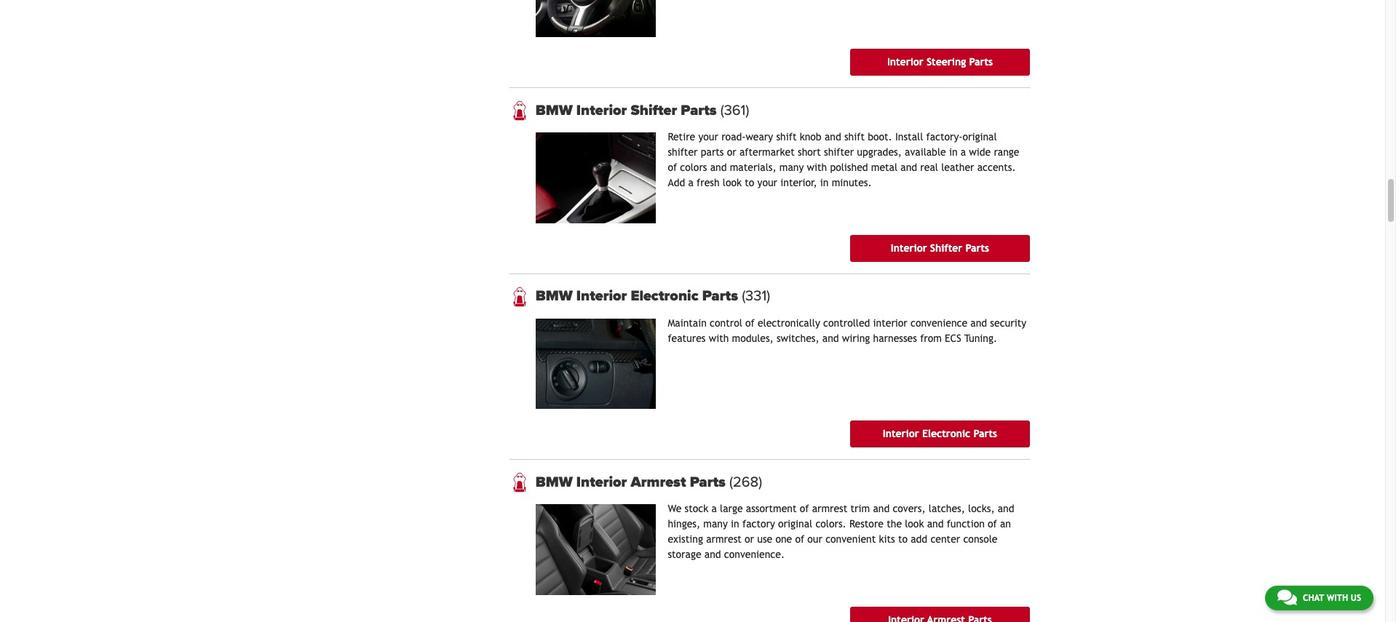 Task type: describe. For each thing, give the bounding box(es) containing it.
convenience.
[[724, 549, 785, 561]]

interior armrest parts thumbnail image image
[[536, 505, 656, 595]]

electronically
[[758, 317, 820, 329]]

us
[[1351, 593, 1361, 604]]

tuning.
[[964, 332, 997, 344]]

security
[[990, 317, 1027, 329]]

hinges,
[[668, 518, 700, 530]]

range
[[994, 146, 1020, 158]]

metal
[[871, 162, 898, 173]]

2 shift from the left
[[844, 131, 865, 143]]

function
[[947, 518, 985, 530]]

an
[[1000, 518, 1011, 530]]

large
[[720, 503, 743, 515]]

1 horizontal spatial electronic
[[922, 428, 971, 440]]

interior electronic parts link
[[851, 421, 1030, 448]]

factory-
[[926, 131, 963, 143]]

bmw for bmw                                                                                    interior electronic parts
[[536, 288, 573, 305]]

one
[[776, 534, 792, 545]]

switches,
[[777, 332, 819, 344]]

2 vertical spatial with
[[1327, 593, 1348, 604]]

in inside we stock a large assortment of armrest trim and covers, latches, locks, and hinges, many in factory original colors.  restore the look and function of an existing armrest or use one of our convenient kits to add center console storage and convenience.
[[731, 518, 739, 530]]

stock
[[685, 503, 709, 515]]

chat with us link
[[1265, 586, 1374, 611]]

to inside we stock a large assortment of armrest trim and covers, latches, locks, and hinges, many in factory original colors.  restore the look and function of an existing armrest or use one of our convenient kits to add center console storage and convenience.
[[898, 534, 908, 545]]

and up center
[[927, 518, 944, 530]]

of left our
[[795, 534, 805, 545]]

of inside retire your road-weary shift knob and shift boot. install factory-original shifter parts or aftermarket short shifter upgrades, available in a wide range of colors and materials, many with polished metal and real leather accents. add a fresh look to your interior, in minutes.
[[668, 162, 677, 173]]

0 vertical spatial in
[[949, 146, 958, 158]]

and up an
[[998, 503, 1015, 515]]

and left the real at the right top
[[901, 162, 917, 173]]

install
[[895, 131, 923, 143]]

we
[[668, 503, 682, 515]]

fresh
[[697, 177, 720, 189]]

convenience
[[911, 317, 968, 329]]

minutes.
[[832, 177, 872, 189]]

and right knob
[[825, 131, 841, 143]]

0 vertical spatial shifter
[[631, 102, 677, 119]]

with inside retire your road-weary shift knob and shift boot. install factory-original shifter parts or aftermarket short shifter upgrades, available in a wide range of colors and materials, many with polished metal and real leather accents. add a fresh look to your interior, in minutes.
[[807, 162, 827, 173]]

harnesses
[[873, 332, 917, 344]]

bmw                                                                                    interior electronic parts link
[[536, 288, 1030, 305]]

locks,
[[968, 503, 995, 515]]

and up the tuning.
[[971, 317, 987, 329]]

maintain
[[668, 317, 707, 329]]

short
[[798, 146, 821, 158]]

original inside retire your road-weary shift knob and shift boot. install factory-original shifter parts or aftermarket short shifter upgrades, available in a wide range of colors and materials, many with polished metal and real leather accents. add a fresh look to your interior, in minutes.
[[963, 131, 997, 143]]

1 horizontal spatial your
[[758, 177, 778, 189]]

weary
[[746, 131, 773, 143]]

parts
[[701, 146, 724, 158]]

from
[[920, 332, 942, 344]]

bmw for bmw                                                                                    interior shifter parts
[[536, 102, 573, 119]]

of inside maintain control of electronically controlled interior convenience and security features with modules, switches, and wiring harnesses from ecs tuning.
[[745, 317, 755, 329]]

chat with us
[[1303, 593, 1361, 604]]

existing
[[668, 534, 703, 545]]

controlled
[[823, 317, 870, 329]]

1 horizontal spatial in
[[820, 177, 829, 189]]

armrest
[[631, 474, 686, 491]]

ecs
[[945, 332, 961, 344]]

we stock a large assortment of armrest trim and covers, latches, locks, and hinges, many in factory original colors.  restore the look and function of an existing armrest or use one of our convenient kits to add center console storage and convenience.
[[668, 503, 1015, 561]]

2 shifter from the left
[[824, 146, 854, 158]]

convenient
[[826, 534, 876, 545]]

upgrades,
[[857, 146, 902, 158]]

0 horizontal spatial armrest
[[706, 534, 742, 545]]

or inside we stock a large assortment of armrest trim and covers, latches, locks, and hinges, many in factory original colors.  restore the look and function of an existing armrest or use one of our convenient kits to add center console storage and convenience.
[[745, 534, 754, 545]]

1 shifter from the left
[[668, 146, 698, 158]]

covers,
[[893, 503, 926, 515]]

the
[[887, 518, 902, 530]]

interior,
[[781, 177, 817, 189]]

use
[[757, 534, 773, 545]]

interior steering parts link
[[851, 49, 1030, 76]]

our
[[808, 534, 823, 545]]

many inside retire your road-weary shift knob and shift boot. install factory-original shifter parts or aftermarket short shifter upgrades, available in a wide range of colors and materials, many with polished metal and real leather accents. add a fresh look to your interior, in minutes.
[[780, 162, 804, 173]]

0 vertical spatial electronic
[[631, 288, 699, 305]]

look inside we stock a large assortment of armrest trim and covers, latches, locks, and hinges, many in factory original colors.  restore the look and function of an existing armrest or use one of our convenient kits to add center console storage and convenience.
[[905, 518, 924, 530]]

1 vertical spatial a
[[688, 177, 694, 189]]

of left an
[[988, 518, 997, 530]]

original inside we stock a large assortment of armrest trim and covers, latches, locks, and hinges, many in factory original colors.  restore the look and function of an existing armrest or use one of our convenient kits to add center console storage and convenience.
[[778, 518, 813, 530]]

available
[[905, 146, 946, 158]]

maintain control of electronically controlled interior convenience and security features with modules, switches, and wiring harnesses from ecs tuning.
[[668, 317, 1027, 344]]

interior electronic parts thumbnail image image
[[536, 319, 656, 409]]



Task type: locate. For each thing, give the bounding box(es) containing it.
0 vertical spatial a
[[961, 146, 966, 158]]

electronic
[[631, 288, 699, 305], [922, 428, 971, 440]]

look right fresh
[[723, 177, 742, 189]]

0 horizontal spatial a
[[688, 177, 694, 189]]

look inside retire your road-weary shift knob and shift boot. install factory-original shifter parts or aftermarket short shifter upgrades, available in a wide range of colors and materials, many with polished metal and real leather accents. add a fresh look to your interior, in minutes.
[[723, 177, 742, 189]]

2 vertical spatial a
[[712, 503, 717, 515]]

shift left knob
[[776, 131, 797, 143]]

0 vertical spatial many
[[780, 162, 804, 173]]

restore
[[850, 518, 884, 530]]

to right kits
[[898, 534, 908, 545]]

to inside retire your road-weary shift knob and shift boot. install factory-original shifter parts or aftermarket short shifter upgrades, available in a wide range of colors and materials, many with polished metal and real leather accents. add a fresh look to your interior, in minutes.
[[745, 177, 754, 189]]

your up parts
[[698, 131, 718, 143]]

many
[[780, 162, 804, 173], [704, 518, 728, 530]]

materials,
[[730, 162, 776, 173]]

console
[[963, 534, 998, 545]]

original
[[963, 131, 997, 143], [778, 518, 813, 530]]

interior electronic parts
[[883, 428, 997, 440]]

1 shift from the left
[[776, 131, 797, 143]]

wide
[[969, 146, 991, 158]]

shifter up polished
[[824, 146, 854, 158]]

shifter
[[668, 146, 698, 158], [824, 146, 854, 158]]

0 horizontal spatial original
[[778, 518, 813, 530]]

1 horizontal spatial armrest
[[812, 503, 848, 515]]

in up leather
[[949, 146, 958, 158]]

retire
[[668, 131, 695, 143]]

a right add
[[688, 177, 694, 189]]

chat
[[1303, 593, 1324, 604]]

2 vertical spatial in
[[731, 518, 739, 530]]

or left use on the bottom right
[[745, 534, 754, 545]]

interior shifter parts thumbnail image image
[[536, 133, 656, 223]]

bmw
[[536, 102, 573, 119], [536, 288, 573, 305], [536, 474, 573, 491]]

2 horizontal spatial in
[[949, 146, 958, 158]]

1 horizontal spatial a
[[712, 503, 717, 515]]

armrest down large on the bottom right of the page
[[706, 534, 742, 545]]

your down materials,
[[758, 177, 778, 189]]

0 vertical spatial your
[[698, 131, 718, 143]]

1 vertical spatial look
[[905, 518, 924, 530]]

2 horizontal spatial a
[[961, 146, 966, 158]]

assortment
[[746, 503, 797, 515]]

in right the interior,
[[820, 177, 829, 189]]

trim
[[851, 503, 870, 515]]

0 horizontal spatial in
[[731, 518, 739, 530]]

a
[[961, 146, 966, 158], [688, 177, 694, 189], [712, 503, 717, 515]]

with down control
[[709, 332, 729, 344]]

0 horizontal spatial shifter
[[668, 146, 698, 158]]

interior shifter parts
[[891, 242, 989, 254]]

and right storage
[[705, 549, 721, 561]]

interior steering parts
[[887, 56, 993, 68]]

1 horizontal spatial to
[[898, 534, 908, 545]]

storage
[[668, 549, 701, 561]]

many down large on the bottom right of the page
[[704, 518, 728, 530]]

bmw                                                                                    interior electronic parts
[[536, 288, 742, 305]]

1 horizontal spatial many
[[780, 162, 804, 173]]

of up add
[[668, 162, 677, 173]]

of up our
[[800, 503, 809, 515]]

1 vertical spatial armrest
[[706, 534, 742, 545]]

2 bmw from the top
[[536, 288, 573, 305]]

add
[[911, 534, 928, 545]]

or down road-
[[727, 146, 737, 158]]

1 horizontal spatial with
[[807, 162, 827, 173]]

armrest up colors.
[[812, 503, 848, 515]]

interior
[[873, 317, 908, 329]]

1 vertical spatial your
[[758, 177, 778, 189]]

0 horizontal spatial electronic
[[631, 288, 699, 305]]

1 vertical spatial many
[[704, 518, 728, 530]]

leather
[[941, 162, 974, 173]]

0 horizontal spatial look
[[723, 177, 742, 189]]

with down 'short'
[[807, 162, 827, 173]]

a left large on the bottom right of the page
[[712, 503, 717, 515]]

0 horizontal spatial many
[[704, 518, 728, 530]]

to down materials,
[[745, 177, 754, 189]]

0 vertical spatial to
[[745, 177, 754, 189]]

a up leather
[[961, 146, 966, 158]]

look
[[723, 177, 742, 189], [905, 518, 924, 530]]

1 vertical spatial original
[[778, 518, 813, 530]]

many inside we stock a large assortment of armrest trim and covers, latches, locks, and hinges, many in factory original colors.  restore the look and function of an existing armrest or use one of our convenient kits to add center console storage and convenience.
[[704, 518, 728, 530]]

shifter
[[631, 102, 677, 119], [930, 242, 963, 254]]

steering
[[927, 56, 966, 68]]

0 horizontal spatial shift
[[776, 131, 797, 143]]

0 vertical spatial bmw
[[536, 102, 573, 119]]

2 horizontal spatial with
[[1327, 593, 1348, 604]]

real
[[920, 162, 938, 173]]

accents.
[[978, 162, 1016, 173]]

features
[[668, 332, 706, 344]]

1 horizontal spatial shift
[[844, 131, 865, 143]]

bmw for bmw                                                                                    interior armrest parts
[[536, 474, 573, 491]]

with left us
[[1327, 593, 1348, 604]]

modules,
[[732, 332, 774, 344]]

bmw                                                                                    interior armrest parts link
[[536, 474, 1030, 491]]

many up the interior,
[[780, 162, 804, 173]]

1 vertical spatial to
[[898, 534, 908, 545]]

comments image
[[1278, 589, 1297, 606]]

0 horizontal spatial with
[[709, 332, 729, 344]]

1 vertical spatial electronic
[[922, 428, 971, 440]]

polished
[[830, 162, 868, 173]]

3 bmw from the top
[[536, 474, 573, 491]]

and down 'controlled'
[[822, 332, 839, 344]]

a inside we stock a large assortment of armrest trim and covers, latches, locks, and hinges, many in factory original colors.  restore the look and function of an existing armrest or use one of our convenient kits to add center console storage and convenience.
[[712, 503, 717, 515]]

look up the add in the bottom right of the page
[[905, 518, 924, 530]]

0 vertical spatial look
[[723, 177, 742, 189]]

colors
[[680, 162, 707, 173]]

armrest
[[812, 503, 848, 515], [706, 534, 742, 545]]

2 vertical spatial bmw
[[536, 474, 573, 491]]

1 horizontal spatial or
[[745, 534, 754, 545]]

0 vertical spatial armrest
[[812, 503, 848, 515]]

1 bmw from the top
[[536, 102, 573, 119]]

center
[[931, 534, 960, 545]]

1 vertical spatial in
[[820, 177, 829, 189]]

factory
[[743, 518, 775, 530]]

with inside maintain control of electronically controlled interior convenience and security features with modules, switches, and wiring harnesses from ecs tuning.
[[709, 332, 729, 344]]

bmw                                                                                    interior shifter parts link
[[536, 102, 1030, 119]]

0 vertical spatial with
[[807, 162, 827, 173]]

aftermarket
[[740, 146, 795, 158]]

in down large on the bottom right of the page
[[731, 518, 739, 530]]

and
[[825, 131, 841, 143], [710, 162, 727, 173], [901, 162, 917, 173], [971, 317, 987, 329], [822, 332, 839, 344], [873, 503, 890, 515], [998, 503, 1015, 515], [927, 518, 944, 530], [705, 549, 721, 561]]

knob
[[800, 131, 822, 143]]

bmw                                                                                    interior shifter parts
[[536, 102, 720, 119]]

boot.
[[868, 131, 892, 143]]

0 vertical spatial or
[[727, 146, 737, 158]]

shift left boot.
[[844, 131, 865, 143]]

1 vertical spatial bmw
[[536, 288, 573, 305]]

and up the the
[[873, 503, 890, 515]]

colors.
[[816, 518, 846, 530]]

parts
[[969, 56, 993, 68], [681, 102, 717, 119], [966, 242, 989, 254], [702, 288, 738, 305], [974, 428, 997, 440], [690, 474, 726, 491]]

wiring
[[842, 332, 870, 344]]

bmw                                                                                    interior armrest parts
[[536, 474, 729, 491]]

or inside retire your road-weary shift knob and shift boot. install factory-original shifter parts or aftermarket short shifter upgrades, available in a wide range of colors and materials, many with polished metal and real leather accents. add a fresh look to your interior, in minutes.
[[727, 146, 737, 158]]

1 vertical spatial or
[[745, 534, 754, 545]]

original up one
[[778, 518, 813, 530]]

kits
[[879, 534, 895, 545]]

to
[[745, 177, 754, 189], [898, 534, 908, 545]]

your
[[698, 131, 718, 143], [758, 177, 778, 189]]

shifter down retire
[[668, 146, 698, 158]]

0 horizontal spatial your
[[698, 131, 718, 143]]

1 vertical spatial with
[[709, 332, 729, 344]]

0 horizontal spatial or
[[727, 146, 737, 158]]

interior steering parts thumbnail image image
[[536, 0, 656, 37]]

0 horizontal spatial to
[[745, 177, 754, 189]]

interior shifter parts link
[[851, 235, 1030, 262]]

1 vertical spatial shifter
[[930, 242, 963, 254]]

1 horizontal spatial look
[[905, 518, 924, 530]]

in
[[949, 146, 958, 158], [820, 177, 829, 189], [731, 518, 739, 530]]

interior
[[887, 56, 924, 68], [576, 102, 627, 119], [891, 242, 927, 254], [576, 288, 627, 305], [883, 428, 919, 440], [576, 474, 627, 491]]

original up wide
[[963, 131, 997, 143]]

latches,
[[929, 503, 965, 515]]

add
[[668, 177, 685, 189]]

1 horizontal spatial shifter
[[824, 146, 854, 158]]

retire your road-weary shift knob and shift boot. install factory-original shifter parts or aftermarket short shifter upgrades, available in a wide range of colors and materials, many with polished metal and real leather accents. add a fresh look to your interior, in minutes.
[[668, 131, 1020, 189]]

of
[[668, 162, 677, 173], [745, 317, 755, 329], [800, 503, 809, 515], [988, 518, 997, 530], [795, 534, 805, 545]]

and down parts
[[710, 162, 727, 173]]

control
[[710, 317, 742, 329]]

or
[[727, 146, 737, 158], [745, 534, 754, 545]]

1 horizontal spatial shifter
[[930, 242, 963, 254]]

of up modules,
[[745, 317, 755, 329]]

1 horizontal spatial original
[[963, 131, 997, 143]]

0 horizontal spatial shifter
[[631, 102, 677, 119]]

road-
[[722, 131, 746, 143]]

0 vertical spatial original
[[963, 131, 997, 143]]



Task type: vqa. For each thing, say whether or not it's contained in the screenshot.
None Of Our Values Are Possible Without Clear, Transparent, Open,               And Honest Communication.
no



